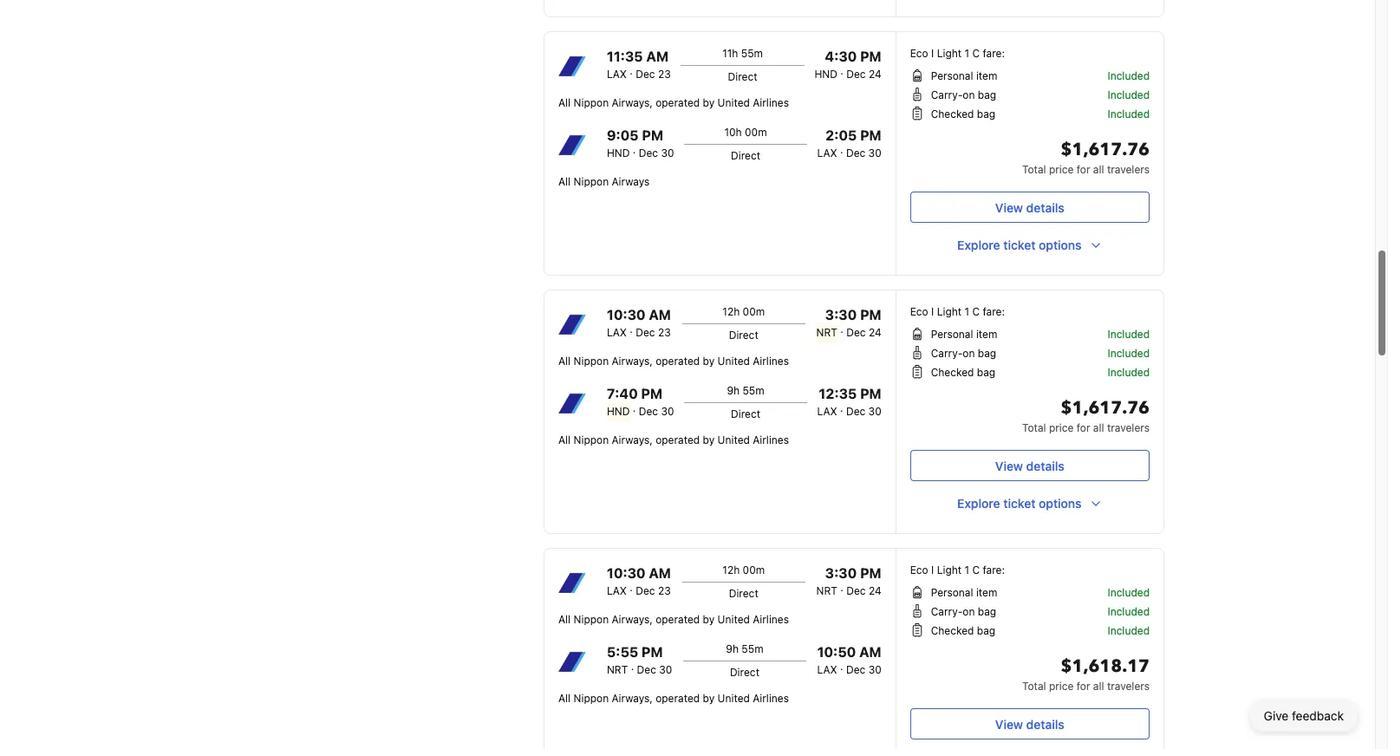 Task type: locate. For each thing, give the bounding box(es) containing it.
airways, down 7:40 pm hnd . dec 30
[[612, 434, 653, 447]]

. inside 11:35 am lax . dec 23
[[630, 64, 633, 77]]

. inside 10:50 am lax . dec 30
[[840, 660, 843, 673]]

eco i light 1 c fare:
[[910, 47, 1005, 60], [910, 305, 1005, 318], [910, 564, 1005, 577]]

1 vertical spatial view details button
[[910, 450, 1150, 481]]

2 1 from the top
[[965, 305, 970, 318]]

3 eco from the top
[[910, 564, 929, 577]]

23 up 5:55 pm nrt . dec 30
[[658, 585, 671, 598]]

nippon left the airways
[[574, 175, 609, 188]]

travelers for 12:35 pm
[[1107, 421, 1150, 434]]

1 c from the top
[[973, 47, 980, 60]]

2 12h 00m from the top
[[723, 564, 765, 577]]

2 checked bag from the top
[[931, 366, 996, 379]]

0 vertical spatial fare:
[[983, 47, 1005, 60]]

9h for $1,617.76
[[727, 384, 740, 397]]

0 vertical spatial 12h
[[723, 305, 740, 318]]

total for 10:50 am
[[1023, 680, 1046, 693]]

dec inside 4:30 pm hnd . dec 24
[[847, 68, 866, 81]]

0 vertical spatial on
[[963, 88, 975, 101]]

nippon up 7:40
[[574, 355, 609, 368]]

carry-on bag
[[931, 88, 997, 101], [931, 347, 997, 360], [931, 605, 997, 618]]

30
[[661, 147, 674, 160], [869, 147, 882, 160], [661, 405, 674, 418], [869, 405, 882, 418], [659, 663, 672, 676], [869, 663, 882, 676]]

ticket
[[1004, 238, 1036, 252], [1004, 496, 1036, 511]]

55m left 10:50 at the right
[[742, 643, 764, 656]]

am
[[646, 49, 669, 64], [649, 307, 671, 323], [649, 565, 671, 581], [860, 644, 882, 660]]

30 for 7:40 pm
[[661, 405, 674, 418]]

2 vertical spatial carry-on bag
[[931, 605, 997, 618]]

0 vertical spatial carry-
[[931, 88, 963, 101]]

1 vertical spatial for
[[1077, 421, 1091, 434]]

explore ticket options for 12:35 pm
[[958, 496, 1082, 511]]

explore
[[958, 238, 1001, 252], [958, 496, 1001, 511]]

0 vertical spatial eco
[[910, 47, 929, 60]]

operated down 7:40 pm hnd . dec 30
[[656, 434, 700, 447]]

nrt
[[817, 326, 838, 339], [817, 585, 838, 598], [607, 663, 628, 676]]

1 vertical spatial checked bag
[[931, 366, 996, 379]]

airways
[[612, 175, 650, 188]]

9h
[[727, 384, 740, 397], [726, 643, 739, 656]]

2 airways, from the top
[[612, 355, 653, 368]]

hnd inside 9:05 pm hnd . dec 30
[[607, 147, 630, 160]]

0 vertical spatial total
[[1023, 163, 1046, 176]]

9:05 pm hnd . dec 30
[[607, 127, 674, 160]]

options for 2:05 pm
[[1039, 238, 1082, 252]]

1 carry-on bag from the top
[[931, 88, 997, 101]]

pm inside 9:05 pm hnd . dec 30
[[642, 127, 663, 143]]

options
[[1039, 238, 1082, 252], [1039, 496, 1082, 511]]

2 price from the top
[[1049, 421, 1074, 434]]

30 for 9:05 pm
[[661, 147, 674, 160]]

airways, up 5:55
[[612, 613, 653, 626]]

0 vertical spatial view details button
[[910, 192, 1150, 223]]

30 inside 2:05 pm lax . dec 30
[[869, 147, 882, 160]]

10:30 for $1,617.76
[[607, 307, 646, 323]]

1 all nippon airways, operated by united airlines from the top
[[559, 96, 789, 109]]

1 personal item from the top
[[931, 69, 998, 82]]

5 included from the top
[[1108, 347, 1150, 360]]

airways, down 5:55 pm nrt . dec 30
[[612, 692, 653, 705]]

1 ticket from the top
[[1004, 238, 1036, 252]]

details
[[1027, 200, 1065, 215], [1027, 458, 1065, 473], [1027, 717, 1065, 732]]

9h 55m
[[727, 384, 765, 397], [726, 643, 764, 656]]

all for 10:50 am
[[1093, 680, 1105, 693]]

1 vertical spatial total
[[1023, 421, 1046, 434]]

nrt down 5:55
[[607, 663, 628, 676]]

1 fare: from the top
[[983, 47, 1005, 60]]

2 vertical spatial 00m
[[743, 564, 765, 577]]

10:30 am lax . dec 23
[[607, 307, 671, 339], [607, 565, 671, 598]]

included
[[1108, 69, 1150, 82], [1108, 88, 1150, 101], [1108, 108, 1150, 121], [1108, 328, 1150, 341], [1108, 347, 1150, 360], [1108, 366, 1150, 379], [1108, 586, 1150, 599], [1108, 605, 1150, 618], [1108, 624, 1150, 637]]

3 airlines from the top
[[753, 434, 789, 447]]

$1,617.76 for 12:35 pm
[[1061, 396, 1150, 420]]

total for 12:35 pm
[[1023, 421, 1046, 434]]

1 airways, from the top
[[612, 96, 653, 109]]

on for 10:50 am
[[963, 605, 975, 618]]

1 vertical spatial i
[[931, 305, 934, 318]]

0 vertical spatial ticket
[[1004, 238, 1036, 252]]

1 vertical spatial travelers
[[1107, 421, 1150, 434]]

1 vertical spatial 3:30
[[825, 565, 857, 581]]

2 vertical spatial 23
[[658, 585, 671, 598]]

c
[[973, 47, 980, 60], [973, 305, 980, 318], [973, 564, 980, 577]]

3 item from the top
[[976, 586, 998, 599]]

2 vertical spatial c
[[973, 564, 980, 577]]

2 vertical spatial checked bag
[[931, 624, 996, 637]]

0 vertical spatial checked
[[931, 108, 974, 121]]

for
[[1077, 163, 1091, 176], [1077, 421, 1091, 434], [1077, 680, 1091, 693]]

4:30 pm hnd . dec 24
[[815, 49, 882, 81]]

pm
[[860, 49, 882, 64], [642, 127, 663, 143], [860, 127, 882, 143], [860, 307, 882, 323], [641, 386, 663, 402], [860, 386, 882, 402], [860, 565, 882, 581], [642, 644, 663, 660]]

hnd down 9:05 at top
[[607, 147, 630, 160]]

dec inside 5:55 pm nrt . dec 30
[[637, 663, 656, 676]]

price
[[1049, 163, 1074, 176], [1049, 421, 1074, 434], [1049, 680, 1074, 693]]

airlines for 10:50
[[753, 613, 789, 626]]

nippon down 7:40
[[574, 434, 609, 447]]

airlines
[[753, 96, 789, 109], [753, 355, 789, 368], [753, 434, 789, 447], [753, 613, 789, 626], [753, 692, 789, 705]]

2 vertical spatial 55m
[[742, 643, 764, 656]]

1 $1,617.76 from the top
[[1061, 138, 1150, 161]]

5 all from the top
[[559, 613, 571, 626]]

2 12h from the top
[[723, 564, 740, 577]]

0 vertical spatial view
[[996, 200, 1023, 215]]

2 vertical spatial 1
[[965, 564, 970, 577]]

by
[[703, 96, 715, 109], [703, 355, 715, 368], [703, 434, 715, 447], [703, 613, 715, 626], [703, 692, 715, 705]]

10:50
[[817, 644, 856, 660]]

total for 2:05 pm
[[1023, 163, 1046, 176]]

30 for 10:50 am
[[869, 663, 882, 676]]

1 vertical spatial ticket
[[1004, 496, 1036, 511]]

personal item
[[931, 69, 998, 82], [931, 328, 998, 341], [931, 586, 998, 599]]

1 10:30 am lax . dec 23 from the top
[[607, 307, 671, 339]]

3 light from the top
[[937, 564, 962, 577]]

11h
[[723, 47, 738, 60]]

23
[[658, 68, 671, 81], [658, 326, 671, 339], [658, 585, 671, 598]]

3 i from the top
[[931, 564, 934, 577]]

12h 00m for $1,618.17
[[723, 564, 765, 577]]

1 vertical spatial $1,617.76 total price for all travelers
[[1023, 396, 1150, 434]]

2 vertical spatial 24
[[869, 585, 882, 598]]

1 explore ticket options from the top
[[958, 238, 1082, 252]]

light for 2:05 pm
[[937, 47, 962, 60]]

hnd
[[815, 68, 838, 81], [607, 147, 630, 160], [607, 405, 630, 418]]

operated up 7:40 pm hnd . dec 30
[[656, 355, 700, 368]]

item for 2:05 pm
[[976, 69, 998, 82]]

1 3:30 from the top
[[825, 307, 857, 323]]

lax down 2:05 at the top right of page
[[817, 147, 837, 160]]

nippon down 5:55
[[574, 692, 609, 705]]

all nippon airways, operated by united airlines down 7:40 pm hnd . dec 30
[[559, 434, 789, 447]]

3:30 pm nrt . dec 24 up '12:35' at the bottom of page
[[817, 307, 882, 339]]

1 vertical spatial checked
[[931, 366, 974, 379]]

dec inside 7:40 pm hnd . dec 30
[[639, 405, 658, 418]]

2 vertical spatial fare:
[[983, 564, 1005, 577]]

0 vertical spatial item
[[976, 69, 998, 82]]

24 up 10:50 am lax . dec 30
[[869, 585, 882, 598]]

1 vertical spatial 24
[[869, 326, 882, 339]]

2 i from the top
[[931, 305, 934, 318]]

on
[[963, 88, 975, 101], [963, 347, 975, 360], [963, 605, 975, 618]]

23 for 7:40 pm
[[658, 326, 671, 339]]

all nippon airways, operated by united airlines up 5:55 pm nrt . dec 30
[[559, 613, 789, 626]]

3:30 pm nrt . dec 24
[[817, 307, 882, 339], [817, 565, 882, 598]]

0 vertical spatial light
[[937, 47, 962, 60]]

price for 2:05 pm
[[1049, 163, 1074, 176]]

dec
[[636, 68, 655, 81], [847, 68, 866, 81], [639, 147, 658, 160], [846, 147, 866, 160], [636, 326, 655, 339], [847, 326, 866, 339], [639, 405, 658, 418], [846, 405, 866, 418], [636, 585, 655, 598], [847, 585, 866, 598], [637, 663, 656, 676], [846, 663, 866, 676]]

23 inside 11:35 am lax . dec 23
[[658, 68, 671, 81]]

1 vertical spatial personal
[[931, 328, 974, 341]]

operated up 5:55 pm nrt . dec 30
[[656, 613, 700, 626]]

view details
[[996, 200, 1065, 215], [996, 458, 1065, 473], [996, 717, 1065, 732]]

personal
[[931, 69, 974, 82], [931, 328, 974, 341], [931, 586, 974, 599]]

3 checked bag from the top
[[931, 624, 996, 637]]

all nippon airways, operated by united airlines for 7:40 pm
[[559, 355, 789, 368]]

2 explore ticket options button from the top
[[910, 488, 1150, 519]]

2 view details from the top
[[996, 458, 1065, 473]]

1 vertical spatial carry-
[[931, 347, 963, 360]]

55m right 11h
[[741, 47, 763, 60]]

2:05
[[826, 127, 857, 143]]

airways,
[[612, 96, 653, 109], [612, 355, 653, 368], [612, 434, 653, 447], [612, 613, 653, 626], [612, 692, 653, 705]]

all nippon airways, operated by united airlines down 11:35 am lax . dec 23
[[559, 96, 789, 109]]

view details for 12:35 pm
[[996, 458, 1065, 473]]

airways, up 7:40
[[612, 355, 653, 368]]

0 vertical spatial checked bag
[[931, 108, 996, 121]]

light for 12:35 pm
[[937, 305, 962, 318]]

total
[[1023, 163, 1046, 176], [1023, 421, 1046, 434], [1023, 680, 1046, 693]]

55m for $1,618.17
[[742, 643, 764, 656]]

0 vertical spatial i
[[931, 47, 934, 60]]

4 united from the top
[[718, 613, 750, 626]]

2 carry-on bag from the top
[[931, 347, 997, 360]]

price for 10:50 am
[[1049, 680, 1074, 693]]

4 operated from the top
[[656, 613, 700, 626]]

1 vertical spatial view details
[[996, 458, 1065, 473]]

pm inside 12:35 pm lax . dec 30
[[860, 386, 882, 402]]

nippon
[[574, 96, 609, 109], [574, 175, 609, 188], [574, 355, 609, 368], [574, 434, 609, 447], [574, 613, 609, 626], [574, 692, 609, 705]]

24 up 2:05 pm lax . dec 30
[[869, 68, 882, 81]]

carry-
[[931, 88, 963, 101], [931, 347, 963, 360], [931, 605, 963, 618]]

1 view details button from the top
[[910, 192, 1150, 223]]

checked bag
[[931, 108, 996, 121], [931, 366, 996, 379], [931, 624, 996, 637]]

1 item from the top
[[976, 69, 998, 82]]

all
[[1093, 163, 1105, 176], [1093, 421, 1105, 434], [1093, 680, 1105, 693]]

am for 5:55 pm
[[649, 565, 671, 581]]

travelers inside $1,618.17 total price for all travelers
[[1107, 680, 1150, 693]]

3 checked from the top
[[931, 624, 974, 637]]

hnd inside 4:30 pm hnd . dec 24
[[815, 68, 838, 81]]

0 vertical spatial personal item
[[931, 69, 998, 82]]

3 24 from the top
[[869, 585, 882, 598]]

3 nippon from the top
[[574, 355, 609, 368]]

1 10:30 from the top
[[607, 307, 646, 323]]

operated down 5:55 pm nrt . dec 30
[[656, 692, 700, 705]]

2 vertical spatial price
[[1049, 680, 1074, 693]]

$1,617.76
[[1061, 138, 1150, 161], [1061, 396, 1150, 420]]

3:30 up 10:50 at the right
[[825, 565, 857, 581]]

view details for 10:50 am
[[996, 717, 1065, 732]]

12h
[[723, 305, 740, 318], [723, 564, 740, 577]]

2 vertical spatial total
[[1023, 680, 1046, 693]]

3 all from the top
[[1093, 680, 1105, 693]]

55m left '12:35' at the bottom of page
[[743, 384, 765, 397]]

1 vertical spatial eco
[[910, 305, 929, 318]]

1 vertical spatial $1,617.76
[[1061, 396, 1150, 420]]

eco i light 1 c fare: for 10:50 am
[[910, 564, 1005, 577]]

give feedback button
[[1250, 701, 1358, 732]]

12h 00m
[[723, 305, 765, 318], [723, 564, 765, 577]]

2 light from the top
[[937, 305, 962, 318]]

$1,617.76 for 2:05 pm
[[1061, 138, 1150, 161]]

10h 00m
[[725, 126, 767, 139]]

checked for 2:05 pm
[[931, 108, 974, 121]]

by for 9:05 pm
[[703, 96, 715, 109]]

item
[[976, 69, 998, 82], [976, 328, 998, 341], [976, 586, 998, 599]]

3 23 from the top
[[658, 585, 671, 598]]

1 24 from the top
[[869, 68, 882, 81]]

1 vertical spatial light
[[937, 305, 962, 318]]

bag
[[978, 88, 997, 101], [977, 108, 996, 121], [978, 347, 997, 360], [977, 366, 996, 379], [978, 605, 997, 618], [977, 624, 996, 637]]

carry-on bag for 2:05 pm
[[931, 88, 997, 101]]

2 10:30 from the top
[[607, 565, 646, 581]]

0 vertical spatial personal
[[931, 69, 974, 82]]

1 vertical spatial 1
[[965, 305, 970, 318]]

nrt up '12:35' at the bottom of page
[[817, 326, 838, 339]]

direct
[[728, 70, 758, 83], [731, 149, 761, 162], [729, 329, 759, 342], [731, 408, 761, 421], [729, 587, 759, 600], [730, 666, 760, 679]]

1 for 10:50 am
[[965, 564, 970, 577]]

1 explore ticket options button from the top
[[910, 230, 1150, 261]]

9h 55m for $1,618.17
[[726, 643, 764, 656]]

0 vertical spatial for
[[1077, 163, 1091, 176]]

fare:
[[983, 47, 1005, 60], [983, 305, 1005, 318], [983, 564, 1005, 577]]

5:55
[[607, 644, 638, 660]]

$1,617.76 total price for all travelers for 12:35 pm
[[1023, 396, 1150, 434]]

details for 10:50 am
[[1027, 717, 1065, 732]]

24 up 12:35 pm lax . dec 30
[[869, 326, 882, 339]]

9h for $1,618.17
[[726, 643, 739, 656]]

view for 12:35 pm
[[996, 458, 1023, 473]]

2 for from the top
[[1077, 421, 1091, 434]]

3:30 pm nrt . dec 24 for $1,618.17
[[817, 565, 882, 598]]

3:30 pm nrt . dec 24 for $1,617.76
[[817, 307, 882, 339]]

hnd down 7:40
[[607, 405, 630, 418]]

0 vertical spatial c
[[973, 47, 980, 60]]

. inside 7:40 pm hnd . dec 30
[[633, 402, 636, 415]]

30 inside 10:50 am lax . dec 30
[[869, 663, 882, 676]]

explore ticket options
[[958, 238, 1082, 252], [958, 496, 1082, 511]]

2 vertical spatial view
[[996, 717, 1023, 732]]

for inside $1,618.17 total price for all travelers
[[1077, 680, 1091, 693]]

price inside $1,618.17 total price for all travelers
[[1049, 680, 1074, 693]]

4 airlines from the top
[[753, 613, 789, 626]]

2 view details button from the top
[[910, 450, 1150, 481]]

23 for 5:55 pm
[[658, 585, 671, 598]]

6 included from the top
[[1108, 366, 1150, 379]]

am inside 11:35 am lax . dec 23
[[646, 49, 669, 64]]

0 vertical spatial $1,617.76 total price for all travelers
[[1023, 138, 1150, 176]]

all
[[559, 96, 571, 109], [559, 175, 571, 188], [559, 355, 571, 368], [559, 434, 571, 447], [559, 613, 571, 626], [559, 692, 571, 705]]

all inside $1,618.17 total price for all travelers
[[1093, 680, 1105, 693]]

1 23 from the top
[[658, 68, 671, 81]]

lax down the 11:35
[[607, 68, 627, 81]]

9h 55m for $1,617.76
[[727, 384, 765, 397]]

10:30 up 7:40
[[607, 307, 646, 323]]

24 inside 4:30 pm hnd . dec 24
[[869, 68, 882, 81]]

. inside 4:30 pm hnd . dec 24
[[841, 64, 844, 77]]

1 vertical spatial 12h
[[723, 564, 740, 577]]

1 all from the top
[[1093, 163, 1105, 176]]

carry- for 10:50 am
[[931, 605, 963, 618]]

2 vertical spatial all
[[1093, 680, 1105, 693]]

30 inside 9:05 pm hnd . dec 30
[[661, 147, 674, 160]]

3 fare: from the top
[[983, 564, 1005, 577]]

lax inside 10:50 am lax . dec 30
[[817, 663, 837, 676]]

3 details from the top
[[1027, 717, 1065, 732]]

2 $1,617.76 total price for all travelers from the top
[[1023, 396, 1150, 434]]

2 vertical spatial view details button
[[910, 709, 1150, 740]]

1 all from the top
[[559, 96, 571, 109]]

10:30 for $1,618.17
[[607, 565, 646, 581]]

travelers
[[1107, 163, 1150, 176], [1107, 421, 1150, 434], [1107, 680, 1150, 693]]

2 23 from the top
[[658, 326, 671, 339]]

3:30 for $1,617.76
[[825, 307, 857, 323]]

3 travelers from the top
[[1107, 680, 1150, 693]]

3 price from the top
[[1049, 680, 1074, 693]]

2 all from the top
[[1093, 421, 1105, 434]]

1 vertical spatial personal item
[[931, 328, 998, 341]]

united
[[718, 96, 750, 109], [718, 355, 750, 368], [718, 434, 750, 447], [718, 613, 750, 626], [718, 692, 750, 705]]

view
[[996, 200, 1023, 215], [996, 458, 1023, 473], [996, 717, 1023, 732]]

explore ticket options button
[[910, 230, 1150, 261], [910, 488, 1150, 519]]

pm inside 5:55 pm nrt . dec 30
[[642, 644, 663, 660]]

c for 12:35 pm
[[973, 305, 980, 318]]

lax inside 12:35 pm lax . dec 30
[[817, 405, 837, 418]]

on for 2:05 pm
[[963, 88, 975, 101]]

0 vertical spatial $1,617.76
[[1061, 138, 1150, 161]]

30 inside 5:55 pm nrt . dec 30
[[659, 663, 672, 676]]

3 for from the top
[[1077, 680, 1091, 693]]

0 vertical spatial explore ticket options
[[958, 238, 1082, 252]]

2 carry- from the top
[[931, 347, 963, 360]]

total inside $1,618.17 total price for all travelers
[[1023, 680, 1046, 693]]

10:30 am lax . dec 23 for $1,617.76
[[607, 307, 671, 339]]

23 up 7:40 pm hnd . dec 30
[[658, 326, 671, 339]]

1 eco from the top
[[910, 47, 929, 60]]

$1,617.76 total price for all travelers for 2:05 pm
[[1023, 138, 1150, 176]]

1 view details from the top
[[996, 200, 1065, 215]]

operated down 11:35 am lax . dec 23
[[656, 96, 700, 109]]

light
[[937, 47, 962, 60], [937, 305, 962, 318], [937, 564, 962, 577]]

for for 10:50 am
[[1077, 680, 1091, 693]]

2 options from the top
[[1039, 496, 1082, 511]]

0 vertical spatial 00m
[[745, 126, 767, 139]]

2 explore from the top
[[958, 496, 1001, 511]]

0 vertical spatial travelers
[[1107, 163, 1150, 176]]

2 view from the top
[[996, 458, 1023, 473]]

3:30
[[825, 307, 857, 323], [825, 565, 857, 581]]

55m
[[741, 47, 763, 60], [743, 384, 765, 397], [742, 643, 764, 656]]

30 for 2:05 pm
[[869, 147, 882, 160]]

view details button
[[910, 192, 1150, 223], [910, 450, 1150, 481], [910, 709, 1150, 740]]

1 eco i light 1 c fare: from the top
[[910, 47, 1005, 60]]

2 checked from the top
[[931, 366, 974, 379]]

2 eco i light 1 c fare: from the top
[[910, 305, 1005, 318]]

1 vertical spatial view
[[996, 458, 1023, 473]]

i
[[931, 47, 934, 60], [931, 305, 934, 318], [931, 564, 934, 577]]

c for 2:05 pm
[[973, 47, 980, 60]]

24
[[869, 68, 882, 81], [869, 326, 882, 339], [869, 585, 882, 598]]

1 vertical spatial nrt
[[817, 585, 838, 598]]

airways, up 9:05 at top
[[612, 96, 653, 109]]

2 $1,617.76 from the top
[[1061, 396, 1150, 420]]

1 options from the top
[[1039, 238, 1082, 252]]

0 vertical spatial 3:30 pm nrt . dec 24
[[817, 307, 882, 339]]

1 vertical spatial 9h
[[726, 643, 739, 656]]

2 vertical spatial light
[[937, 564, 962, 577]]

carry- for 2:05 pm
[[931, 88, 963, 101]]

0 vertical spatial 23
[[658, 68, 671, 81]]

2 airlines from the top
[[753, 355, 789, 368]]

2 10:30 am lax . dec 23 from the top
[[607, 565, 671, 598]]

1 vertical spatial 10:30 am lax . dec 23
[[607, 565, 671, 598]]

all nippon airways, operated by united airlines down 5:55 pm nrt . dec 30
[[559, 692, 789, 705]]

1 vertical spatial options
[[1039, 496, 1082, 511]]

1 checked from the top
[[931, 108, 974, 121]]

lax down '12:35' at the bottom of page
[[817, 405, 837, 418]]

dec inside 12:35 pm lax . dec 30
[[846, 405, 866, 418]]

1 vertical spatial carry-on bag
[[931, 347, 997, 360]]

1 vertical spatial 55m
[[743, 384, 765, 397]]

explore ticket options button for 2:05 pm
[[910, 230, 1150, 261]]

2 total from the top
[[1023, 421, 1046, 434]]

2 vertical spatial on
[[963, 605, 975, 618]]

2 vertical spatial checked
[[931, 624, 974, 637]]

00m for $1,617.76
[[743, 305, 765, 318]]

all nippon airways, operated by united airlines
[[559, 96, 789, 109], [559, 355, 789, 368], [559, 434, 789, 447], [559, 613, 789, 626], [559, 692, 789, 705]]

10h
[[725, 126, 742, 139]]

airways, for 7:40
[[612, 355, 653, 368]]

3:30 pm nrt . dec 24 up 10:50 at the right
[[817, 565, 882, 598]]

7:40 pm hnd . dec 30
[[607, 386, 674, 418]]

10:30
[[607, 307, 646, 323], [607, 565, 646, 581]]

30 inside 12:35 pm lax . dec 30
[[869, 405, 882, 418]]

30 inside 7:40 pm hnd . dec 30
[[661, 405, 674, 418]]

nrt up 10:50 at the right
[[817, 585, 838, 598]]

0 vertical spatial explore
[[958, 238, 1001, 252]]

personal for 2:05 pm
[[931, 69, 974, 82]]

3 on from the top
[[963, 605, 975, 618]]

2 all nippon airways, operated by united airlines from the top
[[559, 355, 789, 368]]

0 vertical spatial eco i light 1 c fare:
[[910, 47, 1005, 60]]

0 vertical spatial details
[[1027, 200, 1065, 215]]

all nippon airways, operated by united airlines up 7:40 pm hnd . dec 30
[[559, 355, 789, 368]]

nippon up 9:05 at top
[[574, 96, 609, 109]]

0 vertical spatial 3:30
[[825, 307, 857, 323]]

item for 12:35 pm
[[976, 328, 998, 341]]

1 vertical spatial details
[[1027, 458, 1065, 473]]

1 i from the top
[[931, 47, 934, 60]]

am for 7:40 pm
[[649, 307, 671, 323]]

explore for 2:05 pm
[[958, 238, 1001, 252]]

1 vertical spatial eco i light 1 c fare:
[[910, 305, 1005, 318]]

2 vertical spatial travelers
[[1107, 680, 1150, 693]]

3 carry- from the top
[[931, 605, 963, 618]]

0 vertical spatial 24
[[869, 68, 882, 81]]

3 total from the top
[[1023, 680, 1046, 693]]

1 vertical spatial 9h 55m
[[726, 643, 764, 656]]

12h for $1,618.17
[[723, 564, 740, 577]]

1 vertical spatial 3:30 pm nrt . dec 24
[[817, 565, 882, 598]]

2 ticket from the top
[[1004, 496, 1036, 511]]

0 vertical spatial view details
[[996, 200, 1065, 215]]

0 vertical spatial 10:30 am lax . dec 23
[[607, 307, 671, 339]]

0 vertical spatial explore ticket options button
[[910, 230, 1150, 261]]

2 vertical spatial personal item
[[931, 586, 998, 599]]

2 travelers from the top
[[1107, 421, 1150, 434]]

hnd down 4:30
[[815, 68, 838, 81]]

1 vertical spatial 10:30
[[607, 565, 646, 581]]

2 vertical spatial nrt
[[607, 663, 628, 676]]

2 3:30 pm nrt . dec 24 from the top
[[817, 565, 882, 598]]

1
[[965, 47, 970, 60], [965, 305, 970, 318], [965, 564, 970, 577]]

10:30 up 5:55
[[607, 565, 646, 581]]

eco for 2:05 pm
[[910, 47, 929, 60]]

checked
[[931, 108, 974, 121], [931, 366, 974, 379], [931, 624, 974, 637]]

.
[[630, 64, 633, 77], [841, 64, 844, 77], [633, 143, 636, 156], [840, 143, 843, 156], [630, 323, 633, 336], [841, 323, 844, 336], [633, 402, 636, 415], [840, 402, 843, 415], [630, 581, 633, 594], [841, 581, 844, 594], [631, 660, 634, 673], [840, 660, 843, 673]]

12:35 pm lax . dec 30
[[817, 386, 882, 418]]

1 carry- from the top
[[931, 88, 963, 101]]

1 vertical spatial c
[[973, 305, 980, 318]]

operated
[[656, 96, 700, 109], [656, 355, 700, 368], [656, 434, 700, 447], [656, 613, 700, 626], [656, 692, 700, 705]]

i for 12:35 pm
[[931, 305, 934, 318]]

10:30 am lax . dec 23 up 7:40
[[607, 307, 671, 339]]

1 vertical spatial explore ticket options button
[[910, 488, 1150, 519]]

i for 10:50 am
[[931, 564, 934, 577]]

10:30 am lax . dec 23 up 5:55
[[607, 565, 671, 598]]

personal for 10:50 am
[[931, 586, 974, 599]]

2 vertical spatial hnd
[[607, 405, 630, 418]]

1 12h 00m from the top
[[723, 305, 765, 318]]

3 view from the top
[[996, 717, 1023, 732]]

1 checked bag from the top
[[931, 108, 996, 121]]

dec inside 10:50 am lax . dec 30
[[846, 663, 866, 676]]

nippon up 5:55
[[574, 613, 609, 626]]

1 on from the top
[[963, 88, 975, 101]]

eco
[[910, 47, 929, 60], [910, 305, 929, 318], [910, 564, 929, 577]]

all nippon airways
[[559, 175, 650, 188]]

nrt for $1,618.17
[[817, 585, 838, 598]]

1 vertical spatial 00m
[[743, 305, 765, 318]]

1 vertical spatial 23
[[658, 326, 671, 339]]

1 for from the top
[[1077, 163, 1091, 176]]

00m
[[745, 126, 767, 139], [743, 305, 765, 318], [743, 564, 765, 577]]

1 vertical spatial on
[[963, 347, 975, 360]]

5 by from the top
[[703, 692, 715, 705]]

$1,617.76 total price for all travelers
[[1023, 138, 1150, 176], [1023, 396, 1150, 434]]

lax down 10:50 at the right
[[817, 663, 837, 676]]

1 vertical spatial explore ticket options
[[958, 496, 1082, 511]]

lax
[[607, 68, 627, 81], [817, 147, 837, 160], [607, 326, 627, 339], [817, 405, 837, 418], [607, 585, 627, 598], [817, 663, 837, 676]]

1 personal from the top
[[931, 69, 974, 82]]

24 for 12:35 pm
[[869, 326, 882, 339]]

3:30 up '12:35' at the bottom of page
[[825, 307, 857, 323]]

2 vertical spatial details
[[1027, 717, 1065, 732]]

0 vertical spatial price
[[1049, 163, 1074, 176]]

23 up 9:05 pm hnd . dec 30
[[658, 68, 671, 81]]

2 vertical spatial item
[[976, 586, 998, 599]]

ticket for 2:05 pm
[[1004, 238, 1036, 252]]

2 vertical spatial eco
[[910, 564, 929, 577]]

0 vertical spatial 9h
[[727, 384, 740, 397]]

dec inside 9:05 pm hnd . dec 30
[[639, 147, 658, 160]]

0 vertical spatial 9h 55m
[[727, 384, 765, 397]]

feedback
[[1292, 709, 1344, 723]]

hnd inside 7:40 pm hnd . dec 30
[[607, 405, 630, 418]]

1 vertical spatial all
[[1093, 421, 1105, 434]]



Task type: vqa. For each thing, say whether or not it's contained in the screenshot.
second Checked bag from the bottom
yes



Task type: describe. For each thing, give the bounding box(es) containing it.
personal for 12:35 pm
[[931, 328, 974, 341]]

options for 12:35 pm
[[1039, 496, 1082, 511]]

8 included from the top
[[1108, 605, 1150, 618]]

eco for 12:35 pm
[[910, 305, 929, 318]]

lax up 5:55
[[607, 585, 627, 598]]

30 for 5:55 pm
[[659, 663, 672, 676]]

3:30 for $1,618.17
[[825, 565, 857, 581]]

fare: for 2:05 pm
[[983, 47, 1005, 60]]

all for 12:35 pm
[[1093, 421, 1105, 434]]

view details button for 10:50 am
[[910, 709, 1150, 740]]

6 all from the top
[[559, 692, 571, 705]]

. inside 9:05 pm hnd . dec 30
[[633, 143, 636, 156]]

4 all from the top
[[559, 434, 571, 447]]

airways, for 9:05
[[612, 96, 653, 109]]

24 for 2:05 pm
[[869, 68, 882, 81]]

5:55 pm nrt . dec 30
[[607, 644, 672, 676]]

united for 7:40 pm
[[718, 355, 750, 368]]

4 nippon from the top
[[574, 434, 609, 447]]

for for 2:05 pm
[[1077, 163, 1091, 176]]

24 for 10:50 am
[[869, 585, 882, 598]]

personal item for 12:35 pm
[[931, 328, 998, 341]]

c for 10:50 am
[[973, 564, 980, 577]]

0 vertical spatial 55m
[[741, 47, 763, 60]]

$1,618.17
[[1061, 655, 1150, 678]]

operated for 5:55 pm
[[656, 613, 700, 626]]

10:50 am lax . dec 30
[[817, 644, 882, 676]]

11h 55m
[[723, 47, 763, 60]]

give feedback
[[1264, 709, 1344, 723]]

3 all from the top
[[559, 355, 571, 368]]

view details button for 12:35 pm
[[910, 450, 1150, 481]]

checked for 10:50 am
[[931, 624, 974, 637]]

3 united from the top
[[718, 434, 750, 447]]

view details button for 2:05 pm
[[910, 192, 1150, 223]]

12:35
[[819, 386, 857, 402]]

all nippon airways, operated by united airlines for 9:05 pm
[[559, 96, 789, 109]]

by for 5:55 pm
[[703, 613, 715, 626]]

explore ticket options for 2:05 pm
[[958, 238, 1082, 252]]

5 operated from the top
[[656, 692, 700, 705]]

5 airways, from the top
[[612, 692, 653, 705]]

checked for 12:35 pm
[[931, 366, 974, 379]]

. inside 12:35 pm lax . dec 30
[[840, 402, 843, 415]]

1 nippon from the top
[[574, 96, 609, 109]]

3 included from the top
[[1108, 108, 1150, 121]]

2 nippon from the top
[[574, 175, 609, 188]]

5 all nippon airways, operated by united airlines from the top
[[559, 692, 789, 705]]

11:35 am lax . dec 23
[[607, 49, 671, 81]]

lax inside 2:05 pm lax . dec 30
[[817, 147, 837, 160]]

carry- for 12:35 pm
[[931, 347, 963, 360]]

2:05 pm lax . dec 30
[[817, 127, 882, 160]]

dec inside 2:05 pm lax . dec 30
[[846, 147, 866, 160]]

view details for 2:05 pm
[[996, 200, 1065, 215]]

details for 2:05 pm
[[1027, 200, 1065, 215]]

2 included from the top
[[1108, 88, 1150, 101]]

ticket for 12:35 pm
[[1004, 496, 1036, 511]]

7 included from the top
[[1108, 586, 1150, 599]]

travelers for 10:50 am
[[1107, 680, 1150, 693]]

pm inside 2:05 pm lax . dec 30
[[860, 127, 882, 143]]

on for 12:35 pm
[[963, 347, 975, 360]]

united for 5:55 pm
[[718, 613, 750, 626]]

4 included from the top
[[1108, 328, 1150, 341]]

all for 2:05 pm
[[1093, 163, 1105, 176]]

9 included from the top
[[1108, 624, 1150, 637]]

details for 12:35 pm
[[1027, 458, 1065, 473]]

checked bag for 2:05 pm
[[931, 108, 996, 121]]

view for 10:50 am
[[996, 717, 1023, 732]]

pm inside 7:40 pm hnd . dec 30
[[641, 386, 663, 402]]

eco i light 1 c fare: for 12:35 pm
[[910, 305, 1005, 318]]

nrt for $1,617.76
[[817, 326, 838, 339]]

3 all nippon airways, operated by united airlines from the top
[[559, 434, 789, 447]]

55m for $1,617.76
[[743, 384, 765, 397]]

11:35
[[607, 49, 643, 64]]

6 nippon from the top
[[574, 692, 609, 705]]

5 united from the top
[[718, 692, 750, 705]]

operated for 9:05 pm
[[656, 96, 700, 109]]

eco for 10:50 am
[[910, 564, 929, 577]]

fare: for 10:50 am
[[983, 564, 1005, 577]]

. inside 5:55 pm nrt . dec 30
[[631, 660, 634, 673]]

lax inside 11:35 am lax . dec 23
[[607, 68, 627, 81]]

23 for 9:05 pm
[[658, 68, 671, 81]]

hnd for 7:40 pm
[[607, 405, 630, 418]]

item for 10:50 am
[[976, 586, 998, 599]]

operated for 7:40 pm
[[656, 355, 700, 368]]

7:40
[[607, 386, 638, 402]]

give
[[1264, 709, 1289, 723]]

1 for 12:35 pm
[[965, 305, 970, 318]]

5 airlines from the top
[[753, 692, 789, 705]]

30 for 12:35 pm
[[869, 405, 882, 418]]

4:30
[[825, 49, 857, 64]]

explore ticket options button for 12:35 pm
[[910, 488, 1150, 519]]

nrt inside 5:55 pm nrt . dec 30
[[607, 663, 628, 676]]

3 airways, from the top
[[612, 434, 653, 447]]

3 operated from the top
[[656, 434, 700, 447]]

2 all from the top
[[559, 175, 571, 188]]

by for 7:40 pm
[[703, 355, 715, 368]]

for for 12:35 pm
[[1077, 421, 1091, 434]]

price for 12:35 pm
[[1049, 421, 1074, 434]]

$1,618.17 total price for all travelers
[[1023, 655, 1150, 693]]

personal item for 10:50 am
[[931, 586, 998, 599]]

checked bag for 10:50 am
[[931, 624, 996, 637]]

checked bag for 12:35 pm
[[931, 366, 996, 379]]

00m for $1,618.17
[[743, 564, 765, 577]]

5 nippon from the top
[[574, 613, 609, 626]]

9:05
[[607, 127, 639, 143]]

. inside 2:05 pm lax . dec 30
[[840, 143, 843, 156]]

3 by from the top
[[703, 434, 715, 447]]

lax up 7:40
[[607, 326, 627, 339]]

travelers for 2:05 pm
[[1107, 163, 1150, 176]]

pm inside 4:30 pm hnd . dec 24
[[860, 49, 882, 64]]

10:30 am lax . dec 23 for $1,618.17
[[607, 565, 671, 598]]

fare: for 12:35 pm
[[983, 305, 1005, 318]]

dec inside 11:35 am lax . dec 23
[[636, 68, 655, 81]]

1 included from the top
[[1108, 69, 1150, 82]]

united for 9:05 pm
[[718, 96, 750, 109]]

am inside 10:50 am lax . dec 30
[[860, 644, 882, 660]]

airlines for 2:05
[[753, 96, 789, 109]]



